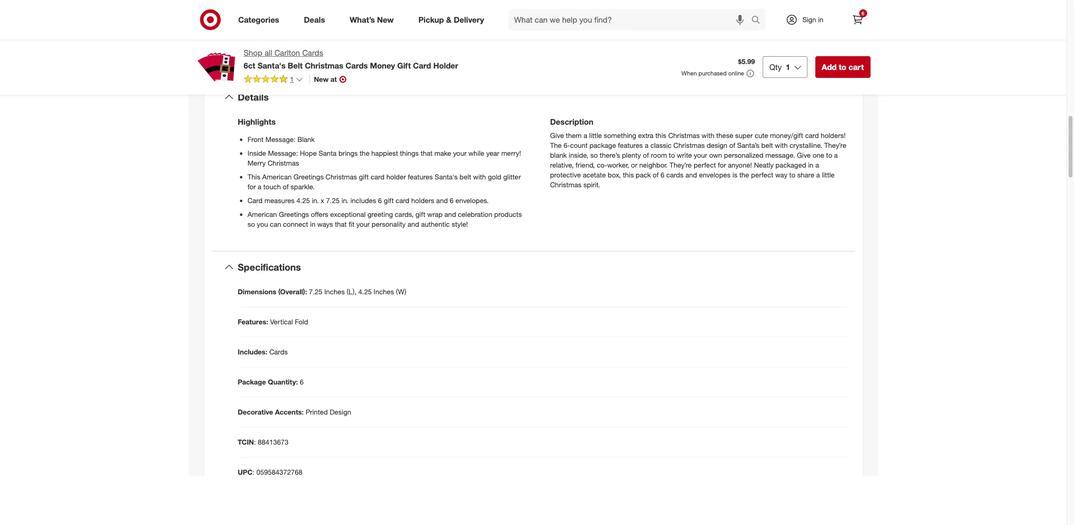 Task type: vqa. For each thing, say whether or not it's contained in the screenshot.
holders
yes



Task type: locate. For each thing, give the bounding box(es) containing it.
american greetings offers exceptional greeting cards, gift wrap and celebration products so you can connect in ways that fit your personality and authentic style!
[[248, 210, 522, 228]]

year
[[487, 149, 500, 157]]

0 vertical spatial card
[[806, 131, 820, 139]]

relative,
[[551, 161, 574, 169]]

with
[[702, 131, 715, 139], [776, 141, 788, 149], [474, 172, 486, 181]]

images
[[368, 12, 393, 22]]

1 vertical spatial greetings
[[279, 210, 309, 218]]

offers
[[311, 210, 329, 218]]

6 inside description give them a little something extra this christmas with these super cute money/gift card holders! the 6-count package features a classic christmas design of santa's belt with crystalline. they're blank inside, so there's plenty of room to write your own personalized message. give one to a relative, friend, co-worker, or neighbor. they're perfect for anyone! neatly packaged in a protective acetate box, this pack of 6 cards and envelopes is the perfect way to share a little christmas spirit.
[[661, 170, 665, 179]]

card right gift
[[413, 61, 431, 70]]

cards up belt
[[302, 48, 324, 58]]

blank
[[298, 135, 315, 143]]

to inside button
[[839, 62, 847, 72]]

0 horizontal spatial features
[[408, 172, 433, 181]]

christmas inside 'shop all carlton cards 6ct santa's belt christmas cards money gift card holder'
[[305, 61, 344, 70]]

0 vertical spatial american
[[262, 172, 292, 181]]

holder
[[434, 61, 459, 70]]

2 horizontal spatial with
[[776, 141, 788, 149]]

they're down holders!
[[825, 141, 847, 149]]

american up touch
[[262, 172, 292, 181]]

4.25 down sparkle.
[[297, 196, 310, 205]]

way
[[776, 170, 788, 179]]

message: inside inside message: hope santa brings the happiest things that make  your while year merry! merry christmas
[[268, 149, 298, 157]]

1 horizontal spatial perfect
[[752, 170, 774, 179]]

greetings up sparkle.
[[294, 172, 324, 181]]

this down or
[[623, 170, 634, 179]]

perfect down neatly
[[752, 170, 774, 179]]

this
[[248, 172, 261, 181]]

1 horizontal spatial in
[[809, 161, 814, 169]]

1 vertical spatial new
[[314, 75, 329, 83]]

2 vertical spatial in
[[310, 220, 316, 228]]

2 horizontal spatial cards
[[346, 61, 368, 70]]

of right touch
[[283, 182, 289, 191]]

1 horizontal spatial belt
[[762, 141, 774, 149]]

1 vertical spatial santa's
[[435, 172, 458, 181]]

0 horizontal spatial 4.25
[[297, 196, 310, 205]]

belt inside description give them a little something extra this christmas with these super cute money/gift card holders! the 6-count package features a classic christmas design of santa's belt with crystalline. they're blank inside, so there's plenty of room to write your own personalized message. give one to a relative, friend, co-worker, or neighbor. they're perfect for anyone! neatly packaged in a protective acetate box, this pack of 6 cards and envelopes is the perfect way to share a little christmas spirit.
[[762, 141, 774, 149]]

little down one
[[823, 170, 835, 179]]

1 vertical spatial in
[[809, 161, 814, 169]]

add
[[822, 62, 837, 72]]

and up wrap
[[437, 196, 448, 205]]

0 horizontal spatial the
[[360, 149, 370, 157]]

0 horizontal spatial in.
[[312, 196, 319, 205]]

message: down 'front message: blank'
[[268, 149, 298, 157]]

0 vertical spatial little
[[590, 131, 602, 139]]

your left while
[[453, 149, 467, 157]]

0 vertical spatial features
[[618, 141, 643, 149]]

little up package
[[590, 131, 602, 139]]

for
[[718, 161, 727, 169], [248, 182, 256, 191]]

0 vertical spatial greetings
[[294, 172, 324, 181]]

upc
[[238, 468, 253, 476]]

details button
[[212, 81, 855, 113]]

when purchased online
[[682, 70, 745, 77]]

1 horizontal spatial little
[[823, 170, 835, 179]]

1 horizontal spatial new
[[377, 15, 394, 24]]

1 vertical spatial belt
[[460, 172, 472, 181]]

1 vertical spatial message:
[[268, 149, 298, 157]]

that left fit
[[335, 220, 347, 228]]

a right share
[[817, 170, 821, 179]]

the
[[551, 141, 562, 149]]

that left make
[[421, 149, 433, 157]]

1 horizontal spatial for
[[718, 161, 727, 169]]

the right is
[[740, 170, 750, 179]]

4.25 right the (l),
[[359, 287, 372, 296]]

is
[[733, 170, 738, 179]]

they're down the write
[[670, 161, 692, 169]]

while
[[469, 149, 485, 157]]

1 horizontal spatial inches
[[374, 287, 394, 296]]

0 vertical spatial card
[[413, 61, 431, 70]]

1 vertical spatial so
[[248, 220, 255, 228]]

0 vertical spatial belt
[[762, 141, 774, 149]]

1 vertical spatial 4.25
[[359, 287, 372, 296]]

american inside this american greetings christmas gift card holder features santa's belt with gold glitter for a touch of sparkle.
[[262, 172, 292, 181]]

and up style!
[[445, 210, 456, 218]]

7.25 right x
[[326, 196, 340, 205]]

features: vertical fold
[[238, 317, 308, 326]]

with up message.
[[776, 141, 788, 149]]

1 vertical spatial give
[[798, 151, 811, 159]]

design
[[330, 408, 351, 416]]

the right the brings
[[360, 149, 370, 157]]

card up cards,
[[396, 196, 410, 205]]

7.25
[[326, 196, 340, 205], [309, 287, 323, 296]]

gift down holders
[[416, 210, 426, 218]]

santa's down all
[[258, 61, 286, 70]]

1 right the qty
[[786, 62, 791, 72]]

1 vertical spatial card
[[371, 172, 385, 181]]

message: right front
[[266, 135, 296, 143]]

this up classic
[[656, 131, 667, 139]]

image of 6ct santa's belt christmas cards money gift card holder image
[[196, 47, 236, 87]]

1 vertical spatial for
[[248, 182, 256, 191]]

give down crystalline.
[[798, 151, 811, 159]]

1 vertical spatial :
[[253, 468, 255, 476]]

for down own
[[718, 161, 727, 169]]

of down neighbor.
[[653, 170, 659, 179]]

0 vertical spatial this
[[656, 131, 667, 139]]

0 horizontal spatial 1
[[290, 75, 294, 83]]

1 horizontal spatial so
[[591, 151, 598, 159]]

tcin
[[238, 438, 254, 446]]

a down 'extra'
[[645, 141, 649, 149]]

a
[[584, 131, 588, 139], [645, 141, 649, 149], [835, 151, 839, 159], [816, 161, 820, 169], [817, 170, 821, 179], [258, 182, 262, 191]]

a down this
[[258, 182, 262, 191]]

one
[[813, 151, 825, 159]]

features up plenty
[[618, 141, 643, 149]]

1 horizontal spatial they're
[[825, 141, 847, 149]]

envelopes
[[700, 170, 731, 179]]

santa's
[[258, 61, 286, 70], [435, 172, 458, 181]]

1 horizontal spatial gift
[[384, 196, 394, 205]]

includes
[[351, 196, 376, 205]]

7.25 right "(overall):"
[[309, 287, 323, 296]]

for inside this american greetings christmas gift card holder features santa's belt with gold glitter for a touch of sparkle.
[[248, 182, 256, 191]]

1 vertical spatial perfect
[[752, 170, 774, 179]]

purchased
[[699, 70, 727, 77]]

in. left x
[[312, 196, 319, 205]]

what's new
[[350, 15, 394, 24]]

fit
[[349, 220, 355, 228]]

deals link
[[296, 9, 338, 31]]

0 vertical spatial give
[[551, 131, 564, 139]]

card down this
[[248, 196, 263, 205]]

inches left the (l),
[[325, 287, 345, 296]]

in inside american greetings offers exceptional greeting cards, gift wrap and celebration products so you can connect in ways that fit your personality and authentic style!
[[310, 220, 316, 228]]

holders!
[[821, 131, 846, 139]]

your left own
[[694, 151, 708, 159]]

a down one
[[816, 161, 820, 169]]

message:
[[266, 135, 296, 143], [268, 149, 298, 157]]

in.
[[312, 196, 319, 205], [342, 196, 349, 205]]

greetings inside this american greetings christmas gift card holder features santa's belt with gold glitter for a touch of sparkle.
[[294, 172, 324, 181]]

card up crystalline.
[[806, 131, 820, 139]]

0 horizontal spatial inches
[[325, 287, 345, 296]]

santa's inside 'shop all carlton cards 6ct santa's belt christmas cards money gift card holder'
[[258, 61, 286, 70]]

0 vertical spatial :
[[254, 438, 256, 446]]

2 vertical spatial with
[[474, 172, 486, 181]]

qty
[[770, 62, 782, 72]]

message: for front
[[266, 135, 296, 143]]

belt down cute on the right top of page
[[762, 141, 774, 149]]

in inside description give them a little something extra this christmas with these super cute money/gift card holders! the 6-count package features a classic christmas design of santa's belt with crystalline. they're blank inside, so there's plenty of room to write your own personalized message. give one to a relative, friend, co-worker, or neighbor. they're perfect for anyone! neatly packaged in a protective acetate box, this pack of 6 cards and envelopes is the perfect way to share a little christmas spirit.
[[809, 161, 814, 169]]

1 inches from the left
[[325, 287, 345, 296]]

the inside description give them a little something extra this christmas with these super cute money/gift card holders! the 6-count package features a classic christmas design of santa's belt with crystalline. they're blank inside, so there's plenty of room to write your own personalized message. give one to a relative, friend, co-worker, or neighbor. they're perfect for anyone! neatly packaged in a protective acetate box, this pack of 6 cards and envelopes is the perfect way to share a little christmas spirit.
[[740, 170, 750, 179]]

for down this
[[248, 182, 256, 191]]

perfect up envelopes
[[694, 161, 717, 169]]

of inside this american greetings christmas gift card holder features santa's belt with gold glitter for a touch of sparkle.
[[283, 182, 289, 191]]

6ct
[[244, 61, 256, 70]]

ways
[[318, 220, 333, 228]]

pickup
[[419, 15, 444, 24]]

in down offers
[[310, 220, 316, 228]]

new left "at"
[[314, 75, 329, 83]]

to down packaged
[[790, 170, 796, 179]]

spirit.
[[584, 180, 601, 189]]

belt up envelopes.
[[460, 172, 472, 181]]

0 horizontal spatial 7.25
[[309, 287, 323, 296]]

1 vertical spatial gift
[[384, 196, 394, 205]]

card inside 'shop all carlton cards 6ct santa's belt christmas cards money gift card holder'
[[413, 61, 431, 70]]

0 horizontal spatial that
[[335, 220, 347, 228]]

: left 059584372768
[[253, 468, 255, 476]]

vertical
[[270, 317, 293, 326]]

: left 88413673
[[254, 438, 256, 446]]

that inside american greetings offers exceptional greeting cards, gift wrap and celebration products so you can connect in ways that fit your personality and authentic style!
[[335, 220, 347, 228]]

of up neighbor.
[[643, 151, 649, 159]]

wrap
[[428, 210, 443, 218]]

so up the co-
[[591, 151, 598, 159]]

package
[[590, 141, 617, 149]]

so
[[591, 151, 598, 159], [248, 220, 255, 228]]

1 vertical spatial with
[[776, 141, 788, 149]]

new right what's
[[377, 15, 394, 24]]

so left you
[[248, 220, 255, 228]]

personality
[[372, 220, 406, 228]]

give up the
[[551, 131, 564, 139]]

so inside american greetings offers exceptional greeting cards, gift wrap and celebration products so you can connect in ways that fit your personality and authentic style!
[[248, 220, 255, 228]]

1 vertical spatial little
[[823, 170, 835, 179]]

touch
[[264, 182, 281, 191]]

front
[[248, 135, 264, 143]]

your inside description give them a little something extra this christmas with these super cute money/gift card holders! the 6-count package features a classic christmas design of santa's belt with crystalline. they're blank inside, so there's plenty of room to write your own personalized message. give one to a relative, friend, co-worker, or neighbor. they're perfect for anyone! neatly packaged in a protective acetate box, this pack of 6 cards and envelopes is the perfect way to share a little christmas spirit.
[[694, 151, 708, 159]]

:
[[254, 438, 256, 446], [253, 468, 255, 476]]

2 horizontal spatial card
[[806, 131, 820, 139]]

and right cards
[[686, 170, 698, 179]]

1 horizontal spatial the
[[740, 170, 750, 179]]

to left the write
[[669, 151, 676, 159]]

0 vertical spatial 7.25
[[326, 196, 340, 205]]

american
[[262, 172, 292, 181], [248, 210, 277, 218]]

printed
[[306, 408, 328, 416]]

at
[[331, 75, 337, 83]]

1 down belt
[[290, 75, 294, 83]]

design
[[707, 141, 728, 149]]

1 horizontal spatial your
[[453, 149, 467, 157]]

inches left (w)
[[374, 287, 394, 296]]

6 link
[[847, 9, 869, 31]]

gift up 'includes' at the left top of page
[[359, 172, 369, 181]]

2 horizontal spatial gift
[[416, 210, 426, 218]]

6
[[862, 10, 865, 16], [661, 170, 665, 179], [378, 196, 382, 205], [450, 196, 454, 205], [300, 378, 304, 386]]

brings
[[339, 149, 358, 157]]

2 vertical spatial cards
[[270, 347, 288, 356]]

0 vertical spatial with
[[702, 131, 715, 139]]

2 horizontal spatial in
[[819, 15, 824, 24]]

0 horizontal spatial gift
[[359, 172, 369, 181]]

0 vertical spatial so
[[591, 151, 598, 159]]

cards,
[[395, 210, 414, 218]]

description give them a little something extra this christmas with these super cute money/gift card holders! the 6-count package features a classic christmas design of santa's belt with crystalline. they're blank inside, so there's plenty of room to write your own personalized message. give one to a relative, friend, co-worker, or neighbor. they're perfect for anyone! neatly packaged in a protective acetate box, this pack of 6 cards and envelopes is the perfect way to share a little christmas spirit.
[[551, 117, 847, 189]]

they're
[[825, 141, 847, 149], [670, 161, 692, 169]]

with left gold
[[474, 172, 486, 181]]

in
[[819, 15, 824, 24], [809, 161, 814, 169], [310, 220, 316, 228]]

gift
[[359, 172, 369, 181], [384, 196, 394, 205], [416, 210, 426, 218]]

santa's down make
[[435, 172, 458, 181]]

cards right includes:
[[270, 347, 288, 356]]

details
[[238, 91, 269, 103]]

can
[[270, 220, 281, 228]]

for inside description give them a little something extra this christmas with these super cute money/gift card holders! the 6-count package features a classic christmas design of santa's belt with crystalline. they're blank inside, so there's plenty of room to write your own personalized message. give one to a relative, friend, co-worker, or neighbor. they're perfect for anyone! neatly packaged in a protective acetate box, this pack of 6 cards and envelopes is the perfect way to share a little christmas spirit.
[[718, 161, 727, 169]]

when
[[682, 70, 698, 77]]

show more images
[[325, 12, 393, 22]]

0 vertical spatial santa's
[[258, 61, 286, 70]]

(l),
[[347, 287, 357, 296]]

in. up exceptional
[[342, 196, 349, 205]]

What can we help you find? suggestions appear below search field
[[509, 9, 754, 31]]

1 horizontal spatial 7.25
[[326, 196, 340, 205]]

0 horizontal spatial santa's
[[258, 61, 286, 70]]

0 horizontal spatial perfect
[[694, 161, 717, 169]]

belt
[[762, 141, 774, 149], [460, 172, 472, 181]]

1 horizontal spatial give
[[798, 151, 811, 159]]

0 vertical spatial the
[[360, 149, 370, 157]]

cards left money in the left top of the page
[[346, 61, 368, 70]]

2 vertical spatial gift
[[416, 210, 426, 218]]

with up design
[[702, 131, 715, 139]]

delivery
[[454, 15, 484, 24]]

gift inside american greetings offers exceptional greeting cards, gift wrap and celebration products so you can connect in ways that fit your personality and authentic style!
[[416, 210, 426, 218]]

1 horizontal spatial in.
[[342, 196, 349, 205]]

0 horizontal spatial in
[[310, 220, 316, 228]]

1 vertical spatial they're
[[670, 161, 692, 169]]

in right sign
[[819, 15, 824, 24]]

gold
[[488, 172, 502, 181]]

0 vertical spatial for
[[718, 161, 727, 169]]

0 horizontal spatial for
[[248, 182, 256, 191]]

that inside inside message: hope santa brings the happiest things that make  your while year merry! merry christmas
[[421, 149, 433, 157]]

or
[[632, 161, 638, 169]]

$5.99
[[739, 57, 756, 66]]

american up you
[[248, 210, 277, 218]]

1 horizontal spatial that
[[421, 149, 433, 157]]

0 horizontal spatial card
[[371, 172, 385, 181]]

0 horizontal spatial your
[[357, 220, 370, 228]]

0 vertical spatial 1
[[786, 62, 791, 72]]

money
[[370, 61, 395, 70]]

upc : 059584372768
[[238, 468, 303, 476]]

1 horizontal spatial santa's
[[435, 172, 458, 181]]

1 vertical spatial 1
[[290, 75, 294, 83]]

0 horizontal spatial little
[[590, 131, 602, 139]]

0 horizontal spatial so
[[248, 220, 255, 228]]

merry
[[248, 159, 266, 167]]

pickup & delivery
[[419, 15, 484, 24]]

new
[[377, 15, 394, 24], [314, 75, 329, 83]]

you
[[257, 220, 268, 228]]

new at
[[314, 75, 337, 83]]

gift up greeting
[[384, 196, 394, 205]]

in up share
[[809, 161, 814, 169]]

0 horizontal spatial card
[[248, 196, 263, 205]]

to right the add
[[839, 62, 847, 72]]

1 vertical spatial features
[[408, 172, 433, 181]]

1 vertical spatial american
[[248, 210, 277, 218]]

1 horizontal spatial card
[[396, 196, 410, 205]]

greetings up the connect
[[279, 210, 309, 218]]

your right fit
[[357, 220, 370, 228]]

features up holders
[[408, 172, 433, 181]]

carlton
[[275, 48, 300, 58]]

card left holder
[[371, 172, 385, 181]]

and
[[686, 170, 698, 179], [437, 196, 448, 205], [445, 210, 456, 218], [408, 220, 420, 228]]

1 horizontal spatial card
[[413, 61, 431, 70]]

1 horizontal spatial features
[[618, 141, 643, 149]]

0 vertical spatial 4.25
[[297, 196, 310, 205]]

0 vertical spatial new
[[377, 15, 394, 24]]

1 vertical spatial the
[[740, 170, 750, 179]]

exceptional
[[330, 210, 366, 218]]



Task type: describe. For each thing, give the bounding box(es) containing it.
merry!
[[502, 149, 522, 157]]

belt inside this american greetings christmas gift card holder features santa's belt with gold glitter for a touch of sparkle.
[[460, 172, 472, 181]]

holder
[[387, 172, 406, 181]]

0 vertical spatial they're
[[825, 141, 847, 149]]

message.
[[766, 151, 796, 159]]

belt
[[288, 61, 303, 70]]

them
[[566, 131, 582, 139]]

friend,
[[576, 161, 595, 169]]

protective
[[551, 170, 581, 179]]

features inside this american greetings christmas gift card holder features santa's belt with gold glitter for a touch of sparkle.
[[408, 172, 433, 181]]

shop all carlton cards 6ct santa's belt christmas cards money gift card holder
[[244, 48, 459, 70]]

inside,
[[569, 151, 589, 159]]

with inside this american greetings christmas gift card holder features santa's belt with gold glitter for a touch of sparkle.
[[474, 172, 486, 181]]

greeting
[[368, 210, 393, 218]]

and inside description give them a little something extra this christmas with these super cute money/gift card holders! the 6-count package features a classic christmas design of santa's belt with crystalline. they're blank inside, so there's plenty of room to write your own personalized message. give one to a relative, friend, co-worker, or neighbor. they're perfect for anyone! neatly packaged in a protective acetate box, this pack of 6 cards and envelopes is the perfect way to share a little christmas spirit.
[[686, 170, 698, 179]]

christmas inside inside message: hope santa brings the happiest things that make  your while year merry! merry christmas
[[268, 159, 299, 167]]

tcin : 88413673
[[238, 438, 289, 446]]

0 horizontal spatial new
[[314, 75, 329, 83]]

0 vertical spatial in
[[819, 15, 824, 24]]

happiest
[[372, 149, 398, 157]]

show
[[325, 12, 345, 22]]

message: for inside
[[268, 149, 298, 157]]

add to cart button
[[816, 56, 871, 78]]

highlights
[[238, 117, 276, 127]]

neighbor.
[[640, 161, 668, 169]]

1 vertical spatial card
[[248, 196, 263, 205]]

gift
[[398, 61, 411, 70]]

1 vertical spatial cards
[[346, 61, 368, 70]]

2 in. from the left
[[342, 196, 349, 205]]

write
[[677, 151, 693, 159]]

0 vertical spatial cards
[[302, 48, 324, 58]]

059584372768
[[257, 468, 303, 476]]

share
[[798, 170, 815, 179]]

hope
[[300, 149, 317, 157]]

1 in. from the left
[[312, 196, 319, 205]]

acetate
[[583, 170, 606, 179]]

0 horizontal spatial this
[[623, 170, 634, 179]]

greetings inside american greetings offers exceptional greeting cards, gift wrap and celebration products so you can connect in ways that fit your personality and authentic style!
[[279, 210, 309, 218]]

something
[[604, 131, 637, 139]]

classic
[[651, 141, 672, 149]]

card inside this american greetings christmas gift card holder features santa's belt with gold glitter for a touch of sparkle.
[[371, 172, 385, 181]]

your inside inside message: hope santa brings the happiest things that make  your while year merry! merry christmas
[[453, 149, 467, 157]]

add to cart
[[822, 62, 865, 72]]

fold
[[295, 317, 308, 326]]

to right one
[[827, 151, 833, 159]]

2 inches from the left
[[374, 287, 394, 296]]

authentic
[[421, 220, 450, 228]]

holders
[[412, 196, 435, 205]]

0 horizontal spatial cards
[[270, 347, 288, 356]]

super
[[736, 131, 753, 139]]

a inside this american greetings christmas gift card holder features santa's belt with gold glitter for a touch of sparkle.
[[258, 182, 262, 191]]

specifications button
[[212, 251, 855, 283]]

santa's inside this american greetings christmas gift card holder features santa's belt with gold glitter for a touch of sparkle.
[[435, 172, 458, 181]]

new inside what's new link
[[377, 15, 394, 24]]

of down 'these'
[[730, 141, 736, 149]]

a right them
[[584, 131, 588, 139]]

plenty
[[623, 151, 642, 159]]

front message: blank
[[248, 135, 315, 143]]

gift inside this american greetings christmas gift card holder features santa's belt with gold glitter for a touch of sparkle.
[[359, 172, 369, 181]]

products
[[495, 210, 522, 218]]

categories
[[238, 15, 279, 24]]

88413673
[[258, 438, 289, 446]]

celebration
[[458, 210, 493, 218]]

deals
[[304, 15, 325, 24]]

1 horizontal spatial with
[[702, 131, 715, 139]]

crystalline.
[[790, 141, 823, 149]]

x
[[321, 196, 325, 205]]

2 vertical spatial card
[[396, 196, 410, 205]]

cute
[[755, 131, 769, 139]]

: for upc
[[253, 468, 255, 476]]

specifications
[[238, 261, 301, 273]]

sign in
[[803, 15, 824, 24]]

1 horizontal spatial 1
[[786, 62, 791, 72]]

quantity:
[[268, 378, 298, 386]]

blank
[[551, 151, 567, 159]]

shop
[[244, 48, 263, 58]]

: for tcin
[[254, 438, 256, 446]]

search
[[747, 16, 771, 25]]

worker,
[[608, 161, 630, 169]]

description
[[551, 117, 594, 127]]

room
[[651, 151, 667, 159]]

christmas inside this american greetings christmas gift card holder features santa's belt with gold glitter for a touch of sparkle.
[[326, 172, 357, 181]]

1 horizontal spatial this
[[656, 131, 667, 139]]

1 link
[[244, 74, 304, 86]]

card measures 4.25 in. x 7.25 in. includes 6 gift card holders and 6 envelopes.
[[248, 196, 489, 205]]

card inside description give them a little something extra this christmas with these super cute money/gift card holders! the 6-count package features a classic christmas design of santa's belt with crystalline. they're blank inside, so there's plenty of room to write your own personalized message. give one to a relative, friend, co-worker, or neighbor. they're perfect for anyone! neatly packaged in a protective acetate box, this pack of 6 cards and envelopes is the perfect way to share a little christmas spirit.
[[806, 131, 820, 139]]

(w)
[[396, 287, 407, 296]]

personalized
[[725, 151, 764, 159]]

your inside american greetings offers exceptional greeting cards, gift wrap and celebration products so you can connect in ways that fit your personality and authentic style!
[[357, 220, 370, 228]]

0 horizontal spatial give
[[551, 131, 564, 139]]

the inside inside message: hope santa brings the happiest things that make  your while year merry! merry christmas
[[360, 149, 370, 157]]

things
[[400, 149, 419, 157]]

features inside description give them a little something extra this christmas with these super cute money/gift card holders! the 6-count package features a classic christmas design of santa's belt with crystalline. they're blank inside, so there's plenty of room to write your own personalized message. give one to a relative, friend, co-worker, or neighbor. they're perfect for anyone! neatly packaged in a protective acetate box, this pack of 6 cards and envelopes is the perfect way to share a little christmas spirit.
[[618, 141, 643, 149]]

and down cards,
[[408, 220, 420, 228]]

style!
[[452, 220, 468, 228]]

count
[[571, 141, 588, 149]]

there's
[[600, 151, 621, 159]]

more
[[347, 12, 365, 22]]

1 horizontal spatial 4.25
[[359, 287, 372, 296]]

co-
[[597, 161, 608, 169]]

so inside description give them a little something extra this christmas with these super cute money/gift card holders! the 6-count package features a classic christmas design of santa's belt with crystalline. they're blank inside, so there's plenty of room to write your own personalized message. give one to a relative, friend, co-worker, or neighbor. they're perfect for anyone! neatly packaged in a protective acetate box, this pack of 6 cards and envelopes is the perfect way to share a little christmas spirit.
[[591, 151, 598, 159]]

what's new link
[[342, 9, 406, 31]]

dimensions (overall): 7.25 inches (l), 4.25 inches (w)
[[238, 287, 407, 296]]

accents:
[[275, 408, 304, 416]]

packaged
[[776, 161, 807, 169]]

(overall):
[[278, 287, 307, 296]]

american inside american greetings offers exceptional greeting cards, gift wrap and celebration products so you can connect in ways that fit your personality and authentic style!
[[248, 210, 277, 218]]

categories link
[[230, 9, 292, 31]]

a right one
[[835, 151, 839, 159]]

package
[[238, 378, 266, 386]]

what's
[[350, 15, 375, 24]]

1 vertical spatial 7.25
[[309, 287, 323, 296]]

inside message: hope santa brings the happiest things that make  your while year merry! merry christmas
[[248, 149, 522, 167]]

includes: cards
[[238, 347, 288, 356]]

0 vertical spatial perfect
[[694, 161, 717, 169]]

package quantity: 6
[[238, 378, 304, 386]]

these
[[717, 131, 734, 139]]

own
[[710, 151, 723, 159]]



